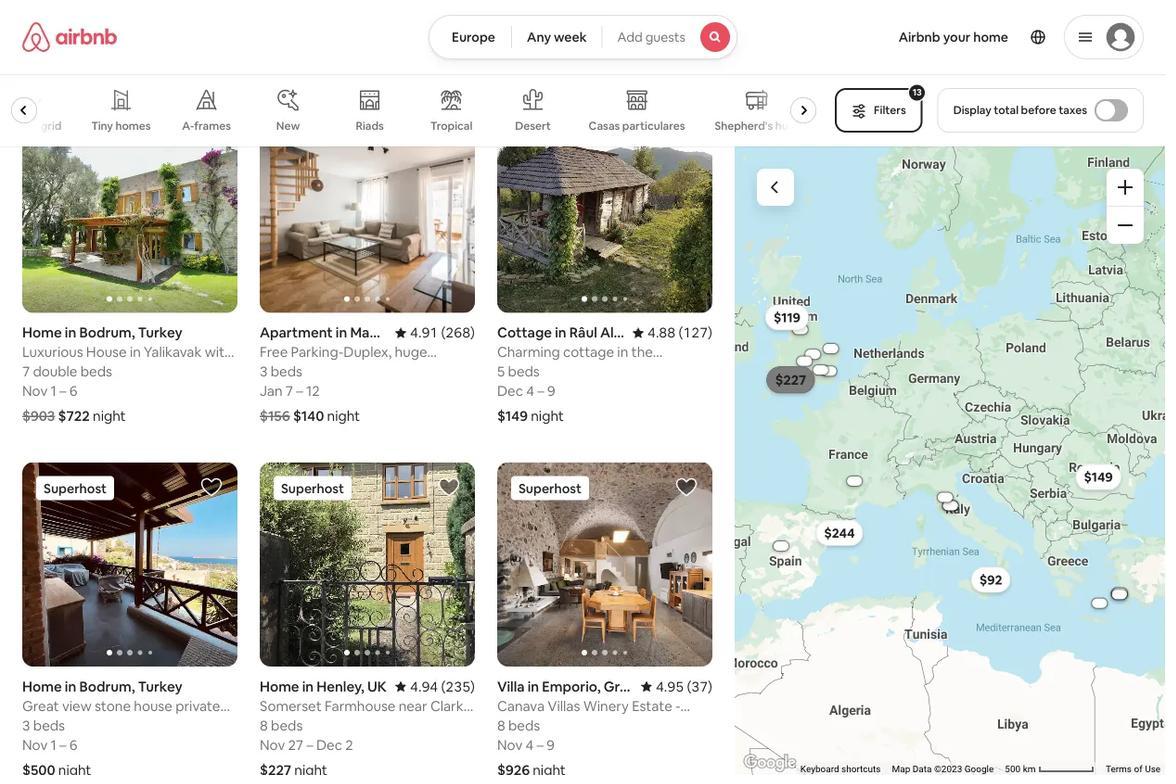 Task type: vqa. For each thing, say whether or not it's contained in the screenshot.
grid
yes



Task type: describe. For each thing, give the bounding box(es) containing it.
shortcuts
[[841, 764, 881, 775]]

1 inside "3 beds nov 1 – 6"
[[51, 736, 56, 754]]

tiny
[[91, 119, 113, 133]]

guests
[[645, 29, 686, 45]]

europe button
[[429, 15, 512, 59]]

add to wishlist: home in henley, uk image
[[438, 476, 460, 499]]

$149 inside 5 beds dec 4 – 9 $149 night
[[497, 407, 528, 425]]

500 km button
[[999, 763, 1100, 776]]

tiny homes
[[91, 119, 151, 133]]

terms of use
[[1106, 764, 1161, 775]]

in left "henley,"
[[302, 678, 314, 696]]

3 beds jan 7 – 12 $156 $140 night
[[260, 363, 360, 425]]

$92 button
[[971, 567, 1011, 593]]

4.91 out of 5 average rating,  268 reviews image
[[395, 324, 475, 342]]

week
[[554, 29, 587, 45]]

– inside 3 beds jan 7 – 12 $156 $140 night
[[296, 382, 303, 400]]

nov inside 7 double beds nov 1 – 6 $903 $722 night
[[22, 382, 48, 400]]

casas
[[589, 119, 620, 133]]

turkey for 7 double beds nov 1 – 6 $903 $722 night
[[138, 324, 182, 342]]

google map
showing 22 stays. region
[[735, 147, 1166, 776]]

bodrum, for 7 double beds nov 1 – 6 $903 $722 night
[[79, 324, 135, 342]]

nov for 8 beds nov 4 – 9
[[497, 736, 523, 754]]

in for beds
[[65, 678, 76, 696]]

add to wishlist: apartment in madrid, spain image
[[438, 123, 460, 145]]

4.95
[[656, 678, 684, 696]]

– inside 8 beds nov 4 – 9
[[537, 736, 544, 754]]

– inside 5 beds dec 4 – 9 $149 night
[[537, 382, 544, 400]]

display
[[953, 103, 992, 117]]

9 for 4.88 (127)
[[547, 382, 555, 400]]

(127)
[[679, 324, 712, 342]]

8 beds nov 27 – dec 2
[[260, 717, 353, 754]]

$227
[[776, 372, 806, 389]]

google
[[965, 764, 994, 775]]

beds for 8 beds nov 27 – dec 2
[[271, 717, 303, 735]]

shepherd's huts
[[715, 119, 799, 133]]

(37)
[[687, 678, 712, 696]]

night inside 9 double beds apr 12 – 17 $3,610 night
[[542, 53, 575, 72]]

use
[[1145, 764, 1161, 775]]

nov for 8 beds nov 27 – dec 2
[[260, 736, 285, 754]]

4.91
[[410, 324, 438, 342]]

map data ©2023 google
[[892, 764, 994, 775]]

9 inside 9 double beds apr 12 – 17 $3,610 night
[[497, 9, 505, 27]]

home for beds
[[22, 678, 62, 696]]

dec inside 5 beds dec 4 – 9 $149 night
[[497, 382, 523, 400]]

tropical
[[430, 119, 472, 133]]

double for apr 12 – 17
[[508, 9, 553, 27]]

12 inside 3 beds jan 7 – 12 $156 $140 night
[[306, 382, 320, 400]]

huts
[[775, 119, 799, 133]]

1 double bed nov 1 – 6 $1,051
[[22, 9, 104, 72]]

group containing off-the-grid
[[0, 74, 824, 147]]

airbnb
[[899, 29, 940, 45]]

home in henley, uk
[[260, 678, 387, 696]]

$119 button
[[765, 305, 809, 331]]

double inside 7 double beds nov 1 – 6 $903 $722 night
[[33, 363, 77, 381]]

beds for 8 beds nov 4 – 9
[[508, 717, 540, 735]]

2
[[345, 736, 353, 754]]

(235)
[[441, 678, 475, 696]]

– inside 8 beds nov 27 – dec 2
[[306, 736, 313, 754]]

any week button
[[511, 15, 603, 59]]

– inside 7 double beds nov 1 – 6 $903 $722 night
[[59, 382, 66, 400]]

casas particulares
[[589, 119, 685, 133]]

12 inside 9 double beds apr 12 – 17 $3,610 night
[[524, 28, 538, 46]]

27
[[288, 736, 303, 754]]

add to wishlist: home in bodrum, turkey image for 7 double beds nov 1 – 6 $903 $722 night
[[200, 123, 223, 145]]

uk
[[367, 678, 387, 696]]

map
[[892, 764, 910, 775]]

add to wishlist: cottage in râul alb de jos, romania image
[[675, 123, 698, 145]]

henley,
[[317, 678, 364, 696]]

$149 inside $149 button
[[1084, 469, 1113, 486]]

shepherd's
[[715, 119, 773, 133]]

keyboard shortcuts button
[[800, 763, 881, 776]]

turkey for 3 beds nov 1 – 6
[[138, 678, 182, 696]]

13
[[913, 86, 922, 98]]

7 inside 3 beds jan 7 – 12 $156 $140 night
[[286, 382, 293, 400]]

3 beds nov 1 – 6
[[22, 717, 78, 754]]

jan
[[260, 382, 283, 400]]

the-
[[19, 119, 41, 133]]

4.94
[[410, 678, 438, 696]]

4.88 out of 5 average rating,  127 reviews image
[[633, 324, 712, 342]]

$92
[[980, 572, 1002, 589]]

riads
[[356, 119, 384, 133]]

a-
[[182, 119, 194, 133]]

7 double beds nov 1 – 6 $903 $722 night
[[22, 363, 126, 425]]

grid
[[41, 119, 62, 133]]

beds inside 7 double beds nov 1 – 6 $903 $722 night
[[80, 363, 112, 381]]

– inside 1 double bed nov 1 – 6 $1,051
[[59, 28, 66, 46]]

terms
[[1106, 764, 1132, 775]]

keyboard
[[800, 764, 839, 775]]

500 km
[[1005, 764, 1038, 775]]

data
[[913, 764, 932, 775]]

off-
[[0, 119, 19, 133]]

airbnb your home link
[[888, 18, 1020, 57]]

keyboard shortcuts
[[800, 764, 881, 775]]

terms of use link
[[1106, 764, 1161, 775]]

night inside 5 beds dec 4 – 9 $149 night
[[531, 407, 564, 425]]

google image
[[739, 751, 801, 776]]

display total before taxes
[[953, 103, 1087, 117]]

– inside 9 double beds apr 12 – 17 $3,610 night
[[541, 28, 548, 46]]

add guests
[[617, 29, 686, 45]]

europe
[[452, 29, 495, 45]]

apr
[[497, 28, 521, 46]]

double for nov 1 – 6
[[31, 9, 76, 27]]

$903
[[22, 407, 55, 425]]

airbnb your home
[[899, 29, 1008, 45]]



Task type: locate. For each thing, give the bounding box(es) containing it.
$119
[[774, 309, 801, 326]]

beds inside 8 beds nov 4 – 9
[[508, 717, 540, 735]]

zoom in image
[[1118, 180, 1133, 195]]

1 vertical spatial dec
[[316, 736, 342, 754]]

500
[[1005, 764, 1021, 775]]

new
[[276, 119, 300, 133]]

0 vertical spatial dec
[[497, 382, 523, 400]]

total
[[994, 103, 1019, 117]]

dec inside 8 beds nov 27 – dec 2
[[316, 736, 342, 754]]

8 beds nov 4 – 9
[[497, 717, 555, 754]]

2 8 from the left
[[497, 717, 505, 735]]

nov
[[22, 28, 48, 46], [22, 382, 48, 400], [22, 736, 48, 754], [260, 736, 285, 754], [497, 736, 523, 754]]

frames
[[194, 119, 231, 133]]

dec down 5 on the left of the page
[[497, 382, 523, 400]]

2 vertical spatial 6
[[69, 736, 78, 754]]

2 turkey from the top
[[138, 678, 182, 696]]

9
[[497, 9, 505, 27], [547, 382, 555, 400], [547, 736, 555, 754]]

1 vertical spatial add to wishlist: home in bodrum, turkey image
[[200, 476, 223, 499]]

$1,051
[[22, 53, 62, 72]]

1 inside 7 double beds nov 1 – 6 $903 $722 night
[[51, 382, 56, 400]]

beds inside 5 beds dec 4 – 9 $149 night
[[508, 363, 540, 381]]

1 add to wishlist: home in bodrum, turkey image from the top
[[200, 123, 223, 145]]

8 inside 8 beds nov 4 – 9
[[497, 717, 505, 735]]

4.95 out of 5 average rating,  37 reviews image
[[641, 678, 712, 696]]

6 for beds
[[69, 382, 78, 400]]

0 horizontal spatial 7
[[22, 363, 30, 381]]

4.91 (268)
[[410, 324, 475, 342]]

0 horizontal spatial 3
[[22, 717, 30, 735]]

in up "3 beds nov 1 – 6"
[[65, 678, 76, 696]]

8 inside 8 beds nov 27 – dec 2
[[260, 717, 268, 735]]

1 vertical spatial 6
[[69, 382, 78, 400]]

add to wishlist: home in bodrum, turkey image
[[200, 123, 223, 145], [200, 476, 223, 499]]

desert
[[515, 119, 551, 133]]

4.88 (127)
[[648, 324, 712, 342]]

beds inside 8 beds nov 27 – dec 2
[[271, 717, 303, 735]]

–
[[59, 28, 66, 46], [541, 28, 548, 46], [59, 382, 66, 400], [296, 382, 303, 400], [537, 382, 544, 400], [59, 736, 66, 754], [306, 736, 313, 754], [537, 736, 544, 754]]

2 bodrum, from the top
[[79, 678, 135, 696]]

©2023
[[934, 764, 962, 775]]

0 vertical spatial add to wishlist: home in bodrum, turkey image
[[200, 123, 223, 145]]

1 6 from the top
[[69, 28, 78, 46]]

0 horizontal spatial $149
[[497, 407, 528, 425]]

double left bed
[[31, 9, 76, 27]]

3 6 from the top
[[69, 736, 78, 754]]

8
[[260, 717, 268, 735], [497, 717, 505, 735]]

add to wishlist: villa in emporio, greece image
[[675, 476, 698, 499]]

2 6 from the top
[[69, 382, 78, 400]]

3 for 3 beds jan 7 – 12 $156 $140 night
[[260, 363, 268, 381]]

1
[[22, 9, 28, 27], [51, 28, 56, 46], [51, 382, 56, 400], [51, 736, 56, 754]]

1 vertical spatial turkey
[[138, 678, 182, 696]]

group
[[0, 74, 824, 147], [22, 109, 237, 313], [260, 109, 475, 313], [497, 109, 712, 313], [22, 462, 237, 667], [260, 462, 475, 667], [497, 462, 712, 667]]

add
[[617, 29, 643, 45]]

1 horizontal spatial 3
[[260, 363, 268, 381]]

2 vertical spatial 9
[[547, 736, 555, 754]]

nov inside 8 beds nov 4 – 9
[[497, 736, 523, 754]]

$149 button
[[1076, 464, 1121, 490]]

3 inside "3 beds nov 1 – 6"
[[22, 717, 30, 735]]

1 vertical spatial 12
[[306, 382, 320, 400]]

4 for dec
[[526, 382, 534, 400]]

1 8 from the left
[[260, 717, 268, 735]]

add guests button
[[602, 15, 737, 59]]

17
[[551, 28, 564, 46]]

1 turkey from the top
[[138, 324, 182, 342]]

4.88
[[648, 324, 676, 342]]

0 vertical spatial 6
[[69, 28, 78, 46]]

night
[[542, 53, 575, 72], [93, 407, 126, 425], [327, 407, 360, 425], [531, 407, 564, 425]]

0 horizontal spatial 8
[[260, 717, 268, 735]]

home in bodrum, turkey
[[22, 324, 182, 342], [22, 678, 182, 696]]

1 vertical spatial bodrum,
[[79, 678, 135, 696]]

of
[[1134, 764, 1143, 775]]

beds inside "3 beds nov 1 – 6"
[[33, 717, 65, 735]]

5 beds dec 4 – 9 $149 night
[[497, 363, 564, 425]]

6 inside 1 double bed nov 1 – 6 $1,051
[[69, 28, 78, 46]]

home in bodrum, turkey for 7 double beds nov 1 – 6 $903 $722 night
[[22, 324, 182, 342]]

2 home in bodrum, turkey from the top
[[22, 678, 182, 696]]

home up "3 beds nov 1 – 6"
[[22, 678, 62, 696]]

8 for 8 beds nov 27 – dec 2
[[260, 717, 268, 735]]

off-the-grid
[[0, 119, 62, 133]]

– inside "3 beds nov 1 – 6"
[[59, 736, 66, 754]]

1 horizontal spatial 12
[[524, 28, 538, 46]]

in for double
[[65, 324, 76, 342]]

particulares
[[622, 119, 685, 133]]

night inside 7 double beds nov 1 – 6 $903 $722 night
[[93, 407, 126, 425]]

dec
[[497, 382, 523, 400], [316, 736, 342, 754]]

4 for nov
[[526, 736, 534, 754]]

0 vertical spatial $149
[[497, 407, 528, 425]]

beds inside 3 beds jan 7 – 12 $156 $140 night
[[271, 363, 302, 381]]

0 vertical spatial 7
[[22, 363, 30, 381]]

nov for 3 beds nov 1 – 6
[[22, 736, 48, 754]]

nov inside 1 double bed nov 1 – 6 $1,051
[[22, 28, 48, 46]]

4.94 (235)
[[410, 678, 475, 696]]

any week
[[527, 29, 587, 45]]

add to wishlist: home in bodrum, turkey image for 3 beds nov 1 – 6
[[200, 476, 223, 499]]

nov inside "3 beds nov 1 – 6"
[[22, 736, 48, 754]]

9 inside 8 beds nov 4 – 9
[[547, 736, 555, 754]]

5
[[497, 363, 505, 381]]

double up any
[[508, 9, 553, 27]]

7 inside 7 double beds nov 1 – 6 $903 $722 night
[[22, 363, 30, 381]]

your
[[943, 29, 971, 45]]

any
[[527, 29, 551, 45]]

(268)
[[441, 324, 475, 342]]

4.95 (37)
[[656, 678, 712, 696]]

None search field
[[429, 15, 737, 59]]

0 vertical spatial turkey
[[138, 324, 182, 342]]

1 horizontal spatial $149
[[1084, 469, 1113, 486]]

dec left 2
[[316, 736, 342, 754]]

1 home in bodrum, turkey from the top
[[22, 324, 182, 342]]

9 inside 5 beds dec 4 – 9 $149 night
[[547, 382, 555, 400]]

3 inside 3 beds jan 7 – 12 $156 $140 night
[[260, 363, 268, 381]]

zoom out image
[[1118, 218, 1133, 233]]

1 horizontal spatial 7
[[286, 382, 293, 400]]

bed
[[79, 9, 104, 27]]

beds
[[556, 9, 588, 27], [80, 363, 112, 381], [271, 363, 302, 381], [508, 363, 540, 381], [33, 717, 65, 735], [271, 717, 303, 735], [508, 717, 540, 735]]

0 vertical spatial home in bodrum, turkey
[[22, 324, 182, 342]]

1 vertical spatial home in bodrum, turkey
[[22, 678, 182, 696]]

4.94 out of 5 average rating,  235 reviews image
[[395, 678, 475, 696]]

0 vertical spatial 3
[[260, 363, 268, 381]]

1 vertical spatial 3
[[22, 717, 30, 735]]

0 vertical spatial bodrum,
[[79, 324, 135, 342]]

a-frames
[[182, 119, 231, 133]]

homes
[[115, 119, 151, 133]]

7 up $903
[[22, 363, 30, 381]]

1 horizontal spatial 8
[[497, 717, 505, 735]]

beds for 3 beds nov 1 – 6
[[33, 717, 65, 735]]

bodrum, for 3 beds nov 1 – 6
[[79, 678, 135, 696]]

$227 button
[[767, 367, 814, 393]]

1 bodrum, from the top
[[79, 324, 135, 342]]

0 vertical spatial 12
[[524, 28, 538, 46]]

display total before taxes button
[[938, 88, 1144, 133]]

$244
[[824, 525, 855, 542]]

$3,610
[[497, 53, 539, 72]]

filters
[[874, 103, 906, 117]]

1 vertical spatial 9
[[547, 382, 555, 400]]

none search field containing europe
[[429, 15, 737, 59]]

double inside 9 double beds apr 12 – 17 $3,610 night
[[508, 9, 553, 27]]

home up 7 double beds nov 1 – 6 $903 $722 night
[[22, 324, 62, 342]]

double inside 1 double bed nov 1 – 6 $1,051
[[31, 9, 76, 27]]

9 for 4.95 (37)
[[547, 736, 555, 754]]

home up 8 beds nov 27 – dec 2
[[260, 678, 299, 696]]

1 vertical spatial 4
[[526, 736, 534, 754]]

2 add to wishlist: home in bodrum, turkey image from the top
[[200, 476, 223, 499]]

$156
[[260, 407, 290, 425]]

home for double
[[22, 324, 62, 342]]

8 for 8 beds nov 4 – 9
[[497, 717, 505, 735]]

beds for 3 beds jan 7 – 12 $156 $140 night
[[271, 363, 302, 381]]

4 inside 8 beds nov 4 – 9
[[526, 736, 534, 754]]

turkey
[[138, 324, 182, 342], [138, 678, 182, 696]]

home
[[973, 29, 1008, 45]]

4
[[526, 382, 534, 400], [526, 736, 534, 754]]

1 vertical spatial $149
[[1084, 469, 1113, 486]]

1 vertical spatial 7
[[286, 382, 293, 400]]

home in bodrum, turkey up 7 double beds nov 1 – 6 $903 $722 night
[[22, 324, 182, 342]]

1 horizontal spatial dec
[[497, 382, 523, 400]]

4 inside 5 beds dec 4 – 9 $149 night
[[526, 382, 534, 400]]

0 vertical spatial 9
[[497, 9, 505, 27]]

$244 button
[[816, 520, 863, 546]]

km
[[1023, 764, 1036, 775]]

profile element
[[760, 0, 1144, 74]]

beds inside 9 double beds apr 12 – 17 $3,610 night
[[556, 9, 588, 27]]

home in bodrum, turkey up "3 beds nov 1 – 6"
[[22, 678, 182, 696]]

nov inside 8 beds nov 27 – dec 2
[[260, 736, 285, 754]]

12 right apr
[[524, 28, 538, 46]]

6
[[69, 28, 78, 46], [69, 382, 78, 400], [69, 736, 78, 754]]

3 for 3 beds nov 1 – 6
[[22, 717, 30, 735]]

0 horizontal spatial dec
[[316, 736, 342, 754]]

$140
[[293, 407, 324, 425]]

night inside 3 beds jan 7 – 12 $156 $140 night
[[327, 407, 360, 425]]

home in bodrum, turkey for 3 beds nov 1 – 6
[[22, 678, 182, 696]]

0 horizontal spatial 12
[[306, 382, 320, 400]]

6 inside "3 beds nov 1 – 6"
[[69, 736, 78, 754]]

6 inside 7 double beds nov 1 – 6 $903 $722 night
[[69, 382, 78, 400]]

beds for 5 beds dec 4 – 9 $149 night
[[508, 363, 540, 381]]

taxes
[[1059, 103, 1087, 117]]

6 for bed
[[69, 28, 78, 46]]

7
[[22, 363, 30, 381], [286, 382, 293, 400]]

filters button
[[835, 88, 923, 133]]

0 vertical spatial 4
[[526, 382, 534, 400]]

in
[[65, 324, 76, 342], [65, 678, 76, 696], [302, 678, 314, 696]]

double up $903
[[33, 363, 77, 381]]

7 right jan
[[286, 382, 293, 400]]

12 up "$140"
[[306, 382, 320, 400]]

$722
[[58, 407, 90, 425]]

in up 7 double beds nov 1 – 6 $903 $722 night
[[65, 324, 76, 342]]



